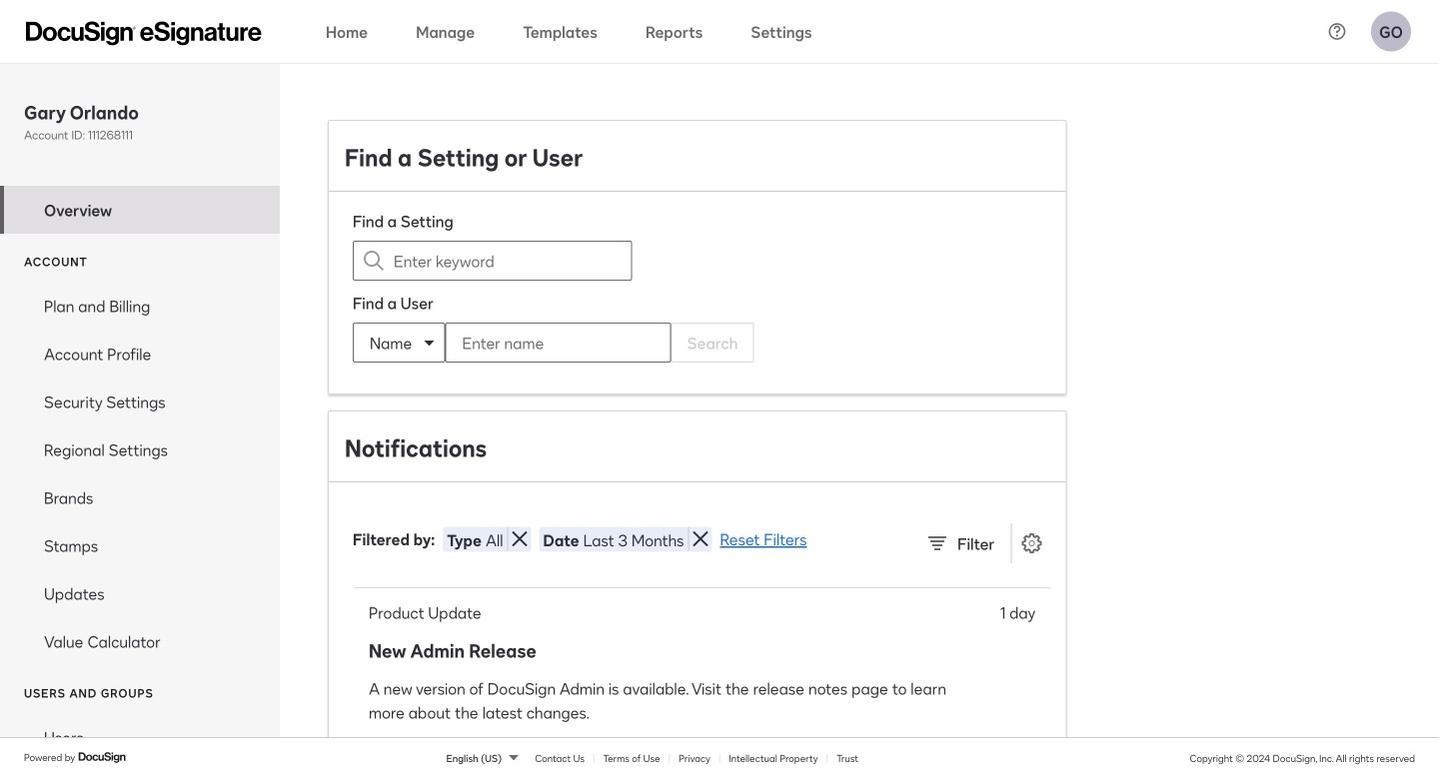 Task type: vqa. For each thing, say whether or not it's contained in the screenshot.
the Your uploaded profile image
no



Task type: locate. For each thing, give the bounding box(es) containing it.
Enter name text field
[[446, 324, 630, 362]]

Enter keyword text field
[[394, 242, 592, 280]]



Task type: describe. For each thing, give the bounding box(es) containing it.
docusign admin image
[[26, 21, 262, 45]]

account element
[[0, 282, 280, 666]]

docusign image
[[78, 750, 128, 766]]



